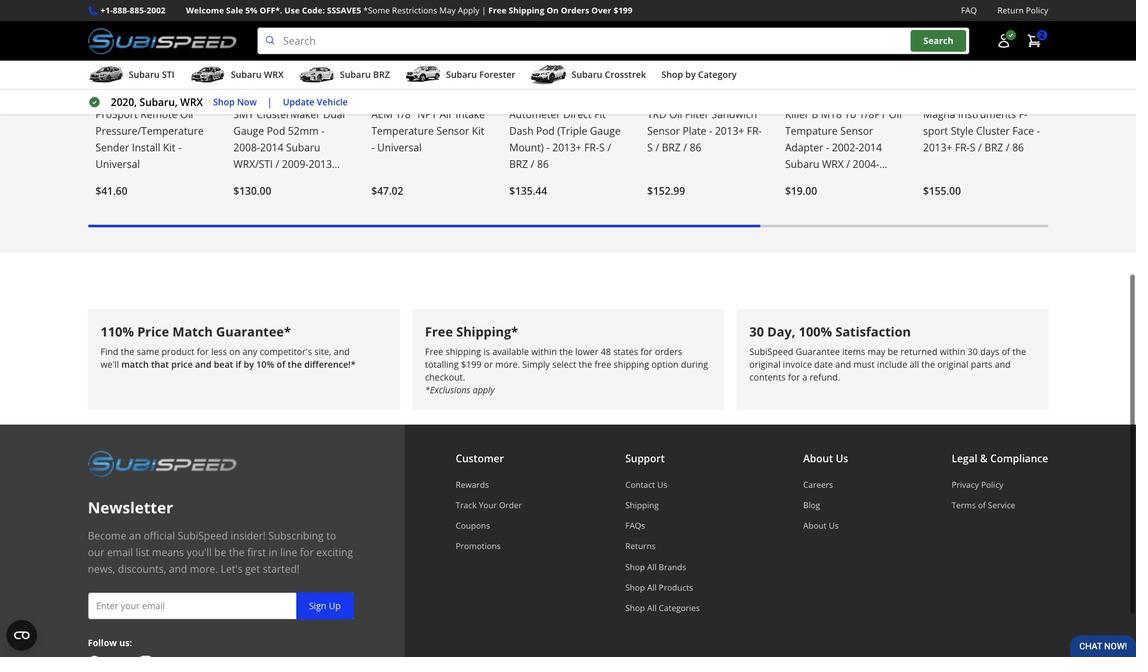 Task type: describe. For each thing, give the bounding box(es) containing it.
that
[[151, 358, 169, 370]]

stock inside 44 in stock smyclstr1 smy clustermaker dual gauge pod 52mm  - 2008-2014 subaru wrx/sti / 2009-2013 subaru forester xt
[[257, 76, 282, 88]]

during
[[681, 358, 709, 370]]

44
[[234, 76, 244, 88]]

track your order link
[[456, 500, 522, 511]]

pod inside 44 in stock smyclstr1 smy clustermaker dual gauge pod 52mm  - 2008-2014 subaru wrx/sti / 2009-2013 subaru forester xt
[[267, 124, 285, 138]]

s inside trd oil filter sandwich sensor plate - 2013+ fr- s / brz / 86
[[648, 141, 653, 155]]

- inside prosport remote oil pressure/temperature sender install kit  - universal
[[178, 141, 182, 155]]

returns link
[[626, 541, 700, 552]]

within inside free shipping* free shipping is available within the lower 48 states for orders totalling $199 or more. simply select the free shipping option during checkout. *exclusions apply
[[532, 346, 557, 358]]

110% price match guarantee*
[[101, 323, 291, 341]]

shipping link
[[626, 500, 700, 511]]

policy for privacy policy
[[982, 479, 1004, 491]]

subaru sti button
[[88, 63, 175, 89]]

2 about from the top
[[804, 520, 827, 532]]

coupons link
[[456, 520, 522, 532]]

in for magna instruments f- sport style cluster face - 2013+ fr-s / brz / 86
[[931, 76, 940, 88]]

welcome
[[186, 4, 224, 16]]

in for aem 1/8" npt air intake temperature sensor kit - universal
[[384, 76, 393, 88]]

1 vertical spatial wrx
[[180, 95, 203, 109]]

trd oil filter sandwich sensor plate - 2013+ fr-s / brz / 86 image
[[648, 0, 765, 70]]

- inside autometer direct fit dash pod (triple gauge mount) - 2013+ fr-s / brz / 86
[[547, 141, 550, 155]]

contents
[[750, 371, 786, 383]]

for inside 'find the same product for less on any competitor's site, and we'll'
[[197, 346, 209, 358]]

insider!
[[231, 529, 266, 543]]

sti inside subaru sti dropdown button
[[162, 68, 175, 81]]

wrx/sti
[[234, 157, 273, 171]]

a subaru brz thumbnail image image
[[299, 65, 335, 84]]

all
[[910, 358, 920, 370]]

update vehicle button
[[283, 95, 348, 110]]

difference!*
[[305, 358, 356, 370]]

the up select on the bottom of the page
[[560, 346, 573, 358]]

gauge inside autometer direct fit dash pod (triple gauge mount) - 2013+ fr-s / brz / 86
[[590, 124, 621, 138]]

contact us
[[626, 479, 668, 491]]

find the same product for less on any competitor's site, and we'll
[[101, 346, 350, 370]]

direct
[[564, 107, 592, 122]]

policy for return policy
[[1027, 4, 1049, 16]]

2013+ inside magna instruments f- sport style cluster face - 2013+ fr-s / brz / 86
[[924, 141, 953, 155]]

button image
[[997, 33, 1012, 49]]

b
[[812, 107, 819, 122]]

fr- inside autometer direct fit dash pod (triple gauge mount) - 2013+ fr-s / brz / 86
[[585, 141, 600, 155]]

3 for autometer direct fit dash pod (triple gauge mount) - 2013+ fr-s / brz / 86
[[510, 76, 515, 88]]

fr- inside trd oil filter sandwich sensor plate - 2013+ fr- s / brz / 86
[[747, 124, 762, 138]]

- inside 44 in stock smyclstr1 smy clustermaker dual gauge pod 52mm  - 2008-2014 subaru wrx/sti / 2009-2013 subaru forester xt
[[321, 124, 325, 138]]

stock for autometer
[[528, 76, 553, 88]]

you'll
[[187, 546, 212, 560]]

subaru up smyclstr1
[[231, 68, 262, 81]]

any
[[243, 346, 258, 358]]

100%
[[799, 323, 833, 341]]

days
[[981, 346, 1000, 358]]

52mm
[[288, 124, 319, 138]]

10%
[[257, 358, 274, 370]]

price
[[171, 358, 193, 370]]

beat
[[214, 358, 233, 370]]

more. inside become an official subispeed insider! subscribing to our email list means you'll be the first in line for exciting news, discounts, and more. let's get started!
[[190, 562, 218, 576]]

category
[[699, 68, 737, 81]]

subaru left crosstrek
[[572, 68, 603, 81]]

1/8"
[[396, 107, 415, 122]]

date
[[815, 358, 834, 370]]

$155.00
[[924, 184, 962, 198]]

kit inside prosport remote oil pressure/temperature sender install kit  - universal
[[163, 141, 176, 155]]

2 button
[[1021, 28, 1049, 54]]

install
[[132, 141, 160, 155]]

autometer
[[510, 107, 561, 122]]

1 vertical spatial by
[[244, 358, 254, 370]]

killer b m18 to 1/8pt oil tempature sensor adapter - 2002-2014 subaru wrx / 2004- 2021 sti / 2006-2013 forester xt
[[786, 107, 903, 205]]

kit inside aem 1/8" npt air intake temperature sensor kit - universal
[[472, 124, 485, 138]]

means
[[152, 546, 184, 560]]

aem 1/8" npt air intake temperature sensor kit - universal image
[[372, 0, 489, 70]]

cluster
[[977, 124, 1011, 138]]

privacy policy link
[[952, 479, 1049, 491]]

wrx inside 'killer b m18 to 1/8pt oil tempature sensor adapter - 2002-2014 subaru wrx / 2004- 2021 sti / 2006-2013 forester xt'
[[823, 157, 844, 171]]

in for killer b m18 to 1/8pt oil tempature sensor adapter - 2002-2014 subaru wrx / 2004- 2021 sti / 2006-2013 forester xt
[[793, 76, 802, 88]]

0 vertical spatial free
[[489, 4, 507, 16]]

2 about us from the top
[[804, 520, 839, 532]]

search input field
[[257, 28, 970, 54]]

2 subispeed logo image from the top
[[88, 450, 237, 477]]

a subaru crosstrek thumbnail image image
[[531, 65, 567, 84]]

the right all
[[922, 358, 936, 370]]

or
[[484, 358, 493, 370]]

sport
[[924, 124, 949, 138]]

product
[[162, 346, 195, 358]]

subaru inside dropdown button
[[129, 68, 160, 81]]

m18
[[822, 107, 842, 122]]

contact
[[626, 479, 656, 491]]

get
[[245, 562, 260, 576]]

1 vertical spatial shipping
[[626, 500, 659, 511]]

free
[[595, 358, 612, 370]]

promotions link
[[456, 541, 522, 552]]

$199 inside free shipping* free shipping is available within the lower 48 states for orders totalling $199 or more. simply select the free shipping option during checkout. *exclusions apply
[[461, 358, 482, 370]]

30 day, 100% satisfaction subispeed guarantee items may be returned within 30 days of the original invoice date and must include all the original parts and contents for a refund.
[[750, 323, 1027, 383]]

crosstrek
[[605, 68, 647, 81]]

brz inside magna instruments f- sport style cluster face - 2013+ fr-s / brz / 86
[[985, 141, 1004, 155]]

track
[[456, 500, 477, 511]]

2009-
[[282, 157, 309, 171]]

returned
[[901, 346, 938, 358]]

shipping*
[[457, 323, 519, 341]]

become an official subispeed insider! subscribing to our email list means you'll be the first in line for exciting news, discounts, and more. let's get started!
[[88, 529, 353, 576]]

and down days
[[995, 358, 1011, 370]]

universal inside aem 1/8" npt air intake temperature sensor kit - universal
[[378, 141, 422, 155]]

1 about us from the top
[[804, 452, 849, 466]]

1 vertical spatial free
[[425, 323, 453, 341]]

the inside become an official subispeed insider! subscribing to our email list means you'll be the first in line for exciting news, discounts, and more. let's get started!
[[229, 546, 245, 560]]

may
[[440, 4, 456, 16]]

2021
[[786, 174, 809, 188]]

careers link
[[804, 479, 849, 491]]

s inside autometer direct fit dash pod (triple gauge mount) - 2013+ fr-s / brz / 86
[[600, 141, 605, 155]]

all for categories
[[648, 603, 657, 614]]

stock for aem
[[395, 76, 420, 88]]

sensor inside 'killer b m18 to 1/8pt oil tempature sensor adapter - 2002-2014 subaru wrx / 2004- 2021 sti / 2006-2013 forester xt'
[[841, 124, 874, 138]]

subscribing
[[269, 529, 324, 543]]

within inside 30 day, 100% satisfaction subispeed guarantee items may be returned within 30 days of the original invoice date and must include all the original parts and contents for a refund.
[[940, 346, 966, 358]]

and inside become an official subispeed insider! subscribing to our email list means you'll be the first in line for exciting news, discounts, and more. let's get started!
[[169, 562, 187, 576]]

0 vertical spatial $199
[[614, 4, 633, 16]]

official
[[144, 529, 175, 543]]

to
[[327, 529, 336, 543]]

subispeed inside become an official subispeed insider! subscribing to our email list means you'll be the first in line for exciting news, discounts, and more. let's get started!
[[178, 529, 228, 543]]

face
[[1013, 124, 1035, 138]]

0 vertical spatial 30
[[750, 323, 765, 341]]

subaru inside 'killer b m18 to 1/8pt oil tempature sensor adapter - 2002-2014 subaru wrx / 2004- 2021 sti / 2006-2013 forester xt'
[[786, 157, 820, 171]]

killer
[[786, 107, 810, 122]]

prosport remote oil pressure/temperature sender install kit  - universal image
[[96, 0, 213, 70]]

faqs
[[626, 520, 646, 532]]

aem
[[372, 107, 393, 122]]

sign
[[309, 600, 327, 612]]

on
[[547, 4, 559, 16]]

subaru brz button
[[299, 63, 390, 89]]

shop for shop all categories
[[626, 603, 646, 614]]

magna instruments f-sport style cluster face - 2013+ fr-s / brz / 86 image
[[924, 0, 1041, 70]]

invoice
[[783, 358, 813, 370]]

3 in stock for killer
[[786, 76, 829, 88]]

search
[[924, 35, 954, 47]]

1 vertical spatial |
[[267, 95, 273, 109]]

option
[[652, 358, 679, 370]]

2014 inside 'killer b m18 to 1/8pt oil tempature sensor adapter - 2002-2014 subaru wrx / 2004- 2021 sti / 2006-2013 forester xt'
[[859, 141, 883, 155]]

1 subispeed logo image from the top
[[88, 28, 237, 54]]

select
[[553, 358, 577, 370]]

match
[[173, 323, 213, 341]]

subaru crosstrek button
[[531, 63, 647, 89]]

off*.
[[260, 4, 282, 16]]

magna
[[924, 107, 956, 122]]

subaru down wrx/sti
[[234, 174, 268, 188]]

wrx inside dropdown button
[[264, 68, 284, 81]]

0 horizontal spatial of
[[277, 358, 285, 370]]

more. inside free shipping* free shipping is available within the lower 48 states for orders totalling $199 or more. simply select the free shipping option during checkout. *exclusions apply
[[496, 358, 520, 370]]

1 about from the top
[[804, 452, 834, 466]]

sti inside 'killer b m18 to 1/8pt oil tempature sensor adapter - 2002-2014 subaru wrx / 2004- 2021 sti / 2006-2013 forester xt'
[[812, 174, 826, 188]]

$47.02
[[372, 184, 404, 198]]

shop all brands
[[626, 562, 687, 573]]

1 horizontal spatial |
[[482, 4, 487, 16]]

subaru down "52mm"
[[286, 141, 321, 155]]

subaru,
[[140, 95, 178, 109]]

44 in stock smyclstr1 smy clustermaker dual gauge pod 52mm  - 2008-2014 subaru wrx/sti / 2009-2013 subaru forester xt
[[234, 76, 345, 188]]

brands
[[659, 562, 687, 573]]

subaru right a subaru forester thumbnail image
[[446, 68, 477, 81]]

the down competitor's on the left of page
[[288, 358, 302, 370]]

newsletter
[[88, 497, 173, 518]]

subaru left 25
[[340, 68, 371, 81]]

110%
[[101, 323, 134, 341]]

4 in stock
[[648, 76, 691, 88]]

the right days
[[1013, 346, 1027, 358]]

Enter your email text field
[[88, 593, 354, 620]]



Task type: vqa. For each thing, say whether or not it's contained in the screenshot.


Task type: locate. For each thing, give the bounding box(es) containing it.
sti up subaru,
[[162, 68, 175, 81]]

careers
[[804, 479, 834, 491]]

xt inside 44 in stock smyclstr1 smy clustermaker dual gauge pod 52mm  - 2008-2014 subaru wrx/sti / 2009-2013 subaru forester xt
[[313, 174, 324, 188]]

satisfaction
[[836, 323, 912, 341]]

1 3 from the left
[[510, 76, 515, 88]]

0 vertical spatial of
[[1003, 346, 1011, 358]]

be
[[888, 346, 899, 358], [214, 546, 226, 560]]

trd oil filter sandwich sensor plate - 2013+ fr- s / brz / 86
[[648, 107, 762, 155]]

pod down autometer
[[537, 124, 555, 138]]

30 left day,
[[750, 323, 765, 341]]

more. down available
[[496, 358, 520, 370]]

0 vertical spatial shipping
[[509, 4, 545, 16]]

plate
[[683, 124, 707, 138]]

pod inside autometer direct fit dash pod (triple gauge mount) - 2013+ fr-s / brz / 86
[[537, 124, 555, 138]]

1 horizontal spatial xt
[[828, 191, 840, 205]]

/ inside 44 in stock smyclstr1 smy clustermaker dual gauge pod 52mm  - 2008-2014 subaru wrx/sti / 2009-2013 subaru forester xt
[[276, 157, 279, 171]]

guarantee*
[[216, 323, 291, 341]]

2 in from the left
[[384, 76, 393, 88]]

1 pod from the left
[[267, 124, 285, 138]]

2 horizontal spatial 3 in stock
[[924, 76, 967, 88]]

subispeed down day,
[[750, 346, 794, 358]]

1 horizontal spatial $199
[[614, 4, 633, 16]]

and up difference!*
[[334, 346, 350, 358]]

2013+ inside autometer direct fit dash pod (triple gauge mount) - 2013+ fr-s / brz / 86
[[553, 141, 582, 155]]

888-
[[113, 4, 130, 16]]

1 vertical spatial 30
[[968, 346, 979, 358]]

6 in from the left
[[931, 76, 940, 88]]

the up the match
[[121, 346, 135, 358]]

npt
[[418, 107, 437, 122]]

0 horizontal spatial fr-
[[585, 141, 600, 155]]

shipping down states
[[614, 358, 650, 370]]

2013 down "52mm"
[[309, 157, 332, 171]]

2 pod from the left
[[537, 124, 555, 138]]

- inside trd oil filter sandwich sensor plate - 2013+ fr- s / brz / 86
[[710, 124, 713, 138]]

over
[[592, 4, 612, 16]]

1 horizontal spatial forester
[[480, 68, 516, 81]]

autometer direct fit dash pod (triple gauge mount) - 2013+ fr-s / brz / 86 image
[[510, 0, 627, 70]]

shipping left the is
[[446, 346, 482, 358]]

0 horizontal spatial kit
[[163, 141, 176, 155]]

3 3 in stock from the left
[[924, 76, 967, 88]]

support
[[626, 452, 665, 466]]

legal
[[952, 452, 978, 466]]

oil inside trd oil filter sandwich sensor plate - 2013+ fr- s / brz / 86
[[670, 107, 683, 122]]

us for contact us link
[[658, 479, 668, 491]]

order
[[499, 500, 522, 511]]

- inside 'killer b m18 to 1/8pt oil tempature sensor adapter - 2002-2014 subaru wrx / 2004- 2021 sti / 2006-2013 forester xt'
[[827, 141, 830, 155]]

filter
[[685, 107, 710, 122]]

2 vertical spatial all
[[648, 603, 657, 614]]

for inside become an official subispeed insider! subscribing to our email list means you'll be the first in line for exciting news, discounts, and more. let's get started!
[[300, 546, 314, 560]]

86 down face
[[1013, 141, 1025, 155]]

price
[[137, 323, 169, 341]]

oil right remote
[[180, 107, 193, 122]]

all down shop all products
[[648, 603, 657, 614]]

policy up 2
[[1027, 4, 1049, 16]]

0 vertical spatial all
[[648, 562, 657, 573]]

use
[[285, 4, 300, 16]]

be up let's
[[214, 546, 226, 560]]

universal down sender
[[96, 157, 140, 171]]

3 in stock for magna
[[924, 76, 967, 88]]

stock for killer
[[804, 76, 829, 88]]

1 horizontal spatial sti
[[812, 174, 826, 188]]

1 s from the left
[[600, 141, 605, 155]]

2002-
[[833, 141, 859, 155]]

2 all from the top
[[648, 582, 657, 594]]

by inside 'shop by category' dropdown button
[[686, 68, 696, 81]]

by right if
[[244, 358, 254, 370]]

sign up
[[309, 600, 341, 612]]

s inside magna instruments f- sport style cluster face - 2013+ fr-s / brz / 86
[[971, 141, 976, 155]]

- right face
[[1038, 124, 1041, 138]]

1 horizontal spatial policy
[[1027, 4, 1049, 16]]

2014
[[260, 141, 284, 155], [859, 141, 883, 155]]

pod
[[267, 124, 285, 138], [537, 124, 555, 138]]

and down means
[[169, 562, 187, 576]]

4 stock from the left
[[666, 76, 691, 88]]

lower
[[576, 346, 599, 358]]

1 vertical spatial xt
[[828, 191, 840, 205]]

3 for magna instruments f- sport style cluster face - 2013+ fr-s / brz / 86
[[924, 76, 929, 88]]

vehicle
[[317, 96, 348, 108]]

2 horizontal spatial 86
[[1013, 141, 1025, 155]]

2 stock from the left
[[395, 76, 420, 88]]

86 inside magna instruments f- sport style cluster face - 2013+ fr-s / brz / 86
[[1013, 141, 1025, 155]]

more. down 'you'll'
[[190, 562, 218, 576]]

universal inside prosport remote oil pressure/temperature sender install kit  - universal
[[96, 157, 140, 171]]

86 inside trd oil filter sandwich sensor plate - 2013+ fr- s / brz / 86
[[690, 141, 702, 155]]

forester down 2021 on the right top of the page
[[786, 191, 826, 205]]

2 oil from the left
[[670, 107, 683, 122]]

1 3 in stock from the left
[[510, 76, 553, 88]]

subaru down adapter
[[786, 157, 820, 171]]

3 in stock for autometer
[[510, 76, 553, 88]]

apply
[[473, 384, 495, 396]]

us
[[836, 452, 849, 466], [658, 479, 668, 491], [829, 520, 839, 532]]

by left "category"
[[686, 68, 696, 81]]

1 vertical spatial subispeed logo image
[[88, 450, 237, 477]]

0 horizontal spatial forester
[[271, 174, 310, 188]]

0 vertical spatial subispeed
[[750, 346, 794, 358]]

of right terms
[[979, 500, 987, 511]]

and left beat
[[195, 358, 212, 370]]

more.
[[496, 358, 520, 370], [190, 562, 218, 576]]

2013
[[309, 157, 332, 171], [862, 174, 885, 188]]

competitor's
[[260, 346, 312, 358]]

1 horizontal spatial 86
[[690, 141, 702, 155]]

in for trd oil filter sandwich sensor plate - 2013+ fr- s / brz / 86
[[655, 76, 664, 88]]

2 s from the left
[[648, 141, 653, 155]]

3 in stock up autometer
[[510, 76, 553, 88]]

killer b m18 to 1/8pt oil tempature sensor adapter - 2002-2014 subaru wrx / 2004-2021 sti / 2006-2013 forester xt image
[[786, 0, 903, 70]]

a subaru sti thumbnail image image
[[88, 65, 124, 84]]

be inside 30 day, 100% satisfaction subispeed guarantee items may be returned within 30 days of the original invoice date and must include all the original parts and contents for a refund.
[[888, 346, 899, 358]]

0 horizontal spatial 3 in stock
[[510, 76, 553, 88]]

shop left the now
[[213, 96, 235, 108]]

0 vertical spatial forester
[[480, 68, 516, 81]]

policy
[[1027, 4, 1049, 16], [982, 479, 1004, 491]]

fr- down style
[[956, 141, 971, 155]]

1 horizontal spatial 3 in stock
[[786, 76, 829, 88]]

shop inside dropdown button
[[662, 68, 684, 81]]

2 3 from the left
[[786, 76, 791, 88]]

0 horizontal spatial 3
[[510, 76, 515, 88]]

we'll
[[101, 358, 119, 370]]

prosport remote oil pressure/temperature sender install kit  - universal
[[96, 107, 204, 171]]

s down fit
[[600, 141, 605, 155]]

1 horizontal spatial gauge
[[590, 124, 621, 138]]

pod down clustermaker
[[267, 124, 285, 138]]

forester inside dropdown button
[[480, 68, 516, 81]]

- left 2002-
[[827, 141, 830, 155]]

fr- down (triple
[[585, 141, 600, 155]]

open widget image
[[6, 621, 37, 651]]

sandwich
[[712, 107, 758, 122]]

0 horizontal spatial shipping
[[446, 346, 482, 358]]

1 horizontal spatial of
[[979, 500, 987, 511]]

1 stock from the left
[[257, 76, 282, 88]]

0 horizontal spatial more.
[[190, 562, 218, 576]]

now
[[237, 96, 257, 108]]

shop for shop all brands
[[626, 562, 646, 573]]

line
[[280, 546, 298, 560]]

0 horizontal spatial oil
[[180, 107, 193, 122]]

a subaru wrx thumbnail image image
[[190, 65, 226, 84]]

3 stock from the left
[[528, 76, 553, 88]]

in left a subaru crosstrek thumbnail image
[[517, 76, 526, 88]]

2013+
[[716, 124, 745, 138], [553, 141, 582, 155], [924, 141, 953, 155]]

within up simply
[[532, 346, 557, 358]]

2008-
[[234, 141, 260, 155]]

1 horizontal spatial original
[[938, 358, 969, 370]]

2 vertical spatial us
[[829, 520, 839, 532]]

wrx down a subaru wrx thumbnail image
[[180, 95, 203, 109]]

0 horizontal spatial 30
[[750, 323, 765, 341]]

xt down 2006-
[[828, 191, 840, 205]]

subispeed logo image
[[88, 28, 237, 54], [88, 450, 237, 477]]

and inside 'find the same product for less on any competitor's site, and we'll'
[[334, 346, 350, 358]]

2 horizontal spatial oil
[[889, 107, 903, 122]]

0 horizontal spatial |
[[267, 95, 273, 109]]

find
[[101, 346, 118, 358]]

1 horizontal spatial shipping
[[626, 500, 659, 511]]

1 horizontal spatial 2014
[[859, 141, 883, 155]]

1 original from the left
[[750, 358, 781, 370]]

0 horizontal spatial sti
[[162, 68, 175, 81]]

1 horizontal spatial by
[[686, 68, 696, 81]]

885-
[[130, 4, 147, 16]]

parts
[[972, 358, 993, 370]]

gauge inside 44 in stock smyclstr1 smy clustermaker dual gauge pod 52mm  - 2008-2014 subaru wrx/sti / 2009-2013 subaru forester xt
[[234, 124, 264, 138]]

1 horizontal spatial 2013+
[[716, 124, 745, 138]]

2 within from the left
[[940, 346, 966, 358]]

wrx down 2002-
[[823, 157, 844, 171]]

stock for trd
[[666, 76, 691, 88]]

1 all from the top
[[648, 562, 657, 573]]

in
[[246, 76, 255, 88], [384, 76, 393, 88], [517, 76, 526, 88], [655, 76, 664, 88], [793, 76, 802, 88], [931, 76, 940, 88]]

3 all from the top
[[648, 603, 657, 614]]

us up shipping link
[[658, 479, 668, 491]]

forester inside 44 in stock smyclstr1 smy clustermaker dual gauge pod 52mm  - 2008-2014 subaru wrx/sti / 2009-2013 subaru forester xt
[[271, 174, 310, 188]]

subaru brz
[[340, 68, 390, 81]]

shop for shop all products
[[626, 582, 646, 594]]

1 2014 from the left
[[260, 141, 284, 155]]

0 vertical spatial subispeed logo image
[[88, 28, 237, 54]]

86 inside autometer direct fit dash pod (triple gauge mount) - 2013+ fr-s / brz / 86
[[537, 157, 549, 171]]

forester down the 2009-
[[271, 174, 310, 188]]

2 gauge from the left
[[590, 124, 621, 138]]

+1-888-885-2002
[[101, 4, 166, 16]]

track your order
[[456, 500, 522, 511]]

2 3 in stock from the left
[[786, 76, 829, 88]]

0 horizontal spatial 2013
[[309, 157, 332, 171]]

be up include
[[888, 346, 899, 358]]

subaru wrx
[[231, 68, 284, 81]]

0 horizontal spatial shipping
[[509, 4, 545, 16]]

1 horizontal spatial subispeed
[[750, 346, 794, 358]]

2 horizontal spatial 2013+
[[924, 141, 953, 155]]

us:
[[119, 637, 132, 649]]

oil inside prosport remote oil pressure/temperature sender install kit  - universal
[[180, 107, 193, 122]]

0 vertical spatial |
[[482, 4, 487, 16]]

us up 'careers' link
[[836, 452, 849, 466]]

intake
[[456, 107, 485, 122]]

psropkit
[[96, 92, 135, 104]]

- right plate
[[710, 124, 713, 138]]

code:
[[302, 4, 325, 16]]

2 horizontal spatial 3
[[924, 76, 929, 88]]

- inside magna instruments f- sport style cluster face - 2013+ fr-s / brz / 86
[[1038, 124, 1041, 138]]

1 vertical spatial forester
[[271, 174, 310, 188]]

2013+ inside trd oil filter sandwich sensor plate - 2013+ fr- s / brz / 86
[[716, 124, 745, 138]]

privacy
[[952, 479, 980, 491]]

1 vertical spatial about us
[[804, 520, 839, 532]]

2014 inside 44 in stock smyclstr1 smy clustermaker dual gauge pod 52mm  - 2008-2014 subaru wrx/sti / 2009-2013 subaru forester xt
[[260, 141, 284, 155]]

in up magna
[[931, 76, 940, 88]]

1 horizontal spatial oil
[[670, 107, 683, 122]]

3 sensor from the left
[[841, 124, 874, 138]]

0 horizontal spatial s
[[600, 141, 605, 155]]

0 vertical spatial sti
[[162, 68, 175, 81]]

2013 inside 44 in stock smyclstr1 smy clustermaker dual gauge pod 52mm  - 2008-2014 subaru wrx/sti / 2009-2013 subaru forester xt
[[309, 157, 332, 171]]

sensor inside aem 1/8" npt air intake temperature sensor kit - universal
[[437, 124, 470, 138]]

all left 'brands'
[[648, 562, 657, 573]]

us down blog link on the bottom of page
[[829, 520, 839, 532]]

kit right install
[[163, 141, 176, 155]]

for right states
[[641, 346, 653, 358]]

shop all products link
[[626, 582, 700, 594]]

0 horizontal spatial original
[[750, 358, 781, 370]]

for left a
[[789, 371, 801, 383]]

48
[[601, 346, 611, 358]]

1 sensor from the left
[[437, 124, 470, 138]]

- down temperature
[[372, 141, 375, 155]]

| right apply
[[482, 4, 487, 16]]

1 within from the left
[[532, 346, 557, 358]]

- inside aem 1/8" npt air intake temperature sensor kit - universal
[[372, 141, 375, 155]]

shop for shop now
[[213, 96, 235, 108]]

if
[[236, 358, 242, 370]]

discounts,
[[118, 562, 166, 576]]

- right "52mm"
[[321, 124, 325, 138]]

0 horizontal spatial 2014
[[260, 141, 284, 155]]

brz down cluster
[[985, 141, 1004, 155]]

brz up "aem"
[[373, 68, 390, 81]]

sensor down 'to'
[[841, 124, 874, 138]]

all for brands
[[648, 562, 657, 573]]

subispeed inside 30 day, 100% satisfaction subispeed guarantee items may be returned within 30 days of the original invoice date and must include all the original parts and contents for a refund.
[[750, 346, 794, 358]]

xt inside 'killer b m18 to 1/8pt oil tempature sensor adapter - 2002-2014 subaru wrx / 2004- 2021 sti / 2006-2013 forester xt'
[[828, 191, 840, 205]]

0 horizontal spatial gauge
[[234, 124, 264, 138]]

- right mount)
[[547, 141, 550, 155]]

0 vertical spatial wrx
[[264, 68, 284, 81]]

1 vertical spatial more.
[[190, 562, 218, 576]]

1 vertical spatial sti
[[812, 174, 826, 188]]

0 vertical spatial by
[[686, 68, 696, 81]]

shop down shop all brands
[[626, 582, 646, 594]]

2 original from the left
[[938, 358, 969, 370]]

original up contents
[[750, 358, 781, 370]]

1 vertical spatial policy
[[982, 479, 1004, 491]]

2 vertical spatial forester
[[786, 191, 826, 205]]

smy
[[234, 107, 254, 122]]

forester inside 'killer b m18 to 1/8pt oil tempature sensor adapter - 2002-2014 subaru wrx / 2004- 2021 sti / 2006-2013 forester xt'
[[786, 191, 826, 205]]

2 sensor from the left
[[648, 124, 681, 138]]

shop right '4'
[[662, 68, 684, 81]]

subispeed logo image up newsletter
[[88, 450, 237, 477]]

stock up magna
[[942, 76, 967, 88]]

1 vertical spatial of
[[277, 358, 285, 370]]

0 horizontal spatial universal
[[96, 157, 140, 171]]

oil right 1/8pt
[[889, 107, 903, 122]]

checkout.
[[425, 371, 465, 383]]

0 vertical spatial 2013
[[309, 157, 332, 171]]

aem 1/8" npt air intake temperature sensor kit - universal
[[372, 107, 485, 155]]

0 vertical spatial xt
[[313, 174, 324, 188]]

0 horizontal spatial be
[[214, 546, 226, 560]]

may
[[868, 346, 886, 358]]

subaru sti
[[129, 68, 175, 81]]

in up the killer in the right top of the page
[[793, 76, 802, 88]]

in right 25
[[384, 76, 393, 88]]

5 stock from the left
[[804, 76, 829, 88]]

subispeed up 'you'll'
[[178, 529, 228, 543]]

oil inside 'killer b m18 to 1/8pt oil tempature sensor adapter - 2002-2014 subaru wrx / 2004- 2021 sti / 2006-2013 forester xt'
[[889, 107, 903, 122]]

about us down blog link on the bottom of page
[[804, 520, 839, 532]]

search button
[[911, 30, 967, 52]]

2 horizontal spatial forester
[[786, 191, 826, 205]]

0 horizontal spatial subispeed
[[178, 529, 228, 543]]

$199 left or
[[461, 358, 482, 370]]

1 gauge from the left
[[234, 124, 264, 138]]

2 horizontal spatial fr-
[[956, 141, 971, 155]]

universal
[[378, 141, 422, 155], [96, 157, 140, 171]]

email
[[107, 546, 133, 560]]

universal down temperature
[[378, 141, 422, 155]]

0 vertical spatial about us
[[804, 452, 849, 466]]

1 vertical spatial all
[[648, 582, 657, 594]]

brz down trd
[[662, 141, 681, 155]]

1 vertical spatial subispeed
[[178, 529, 228, 543]]

about us link
[[804, 520, 849, 532]]

0 horizontal spatial 2013+
[[553, 141, 582, 155]]

$130.00
[[234, 184, 271, 198]]

of
[[1003, 346, 1011, 358], [277, 358, 285, 370], [979, 500, 987, 511]]

sti right 2021 on the right top of the page
[[812, 174, 826, 188]]

1 horizontal spatial be
[[888, 346, 899, 358]]

30 up parts
[[968, 346, 979, 358]]

0 vertical spatial policy
[[1027, 4, 1049, 16]]

0 horizontal spatial $199
[[461, 358, 482, 370]]

restrictions
[[392, 4, 438, 16]]

service
[[989, 500, 1016, 511]]

brz inside subaru brz dropdown button
[[373, 68, 390, 81]]

follow
[[88, 637, 117, 649]]

3 oil from the left
[[889, 107, 903, 122]]

3 up magna
[[924, 76, 929, 88]]

fr- inside magna instruments f- sport style cluster face - 2013+ fr-s / brz / 86
[[956, 141, 971, 155]]

for inside free shipping* free shipping is available within the lower 48 states for orders totalling $199 or more. simply select the free shipping option during checkout. *exclusions apply
[[641, 346, 653, 358]]

1 horizontal spatial kit
[[472, 124, 485, 138]]

sale
[[226, 4, 243, 16]]

about up careers
[[804, 452, 834, 466]]

sign up button
[[296, 593, 354, 620]]

1 horizontal spatial fr-
[[747, 124, 762, 138]]

brz inside autometer direct fit dash pod (triple gauge mount) - 2013+ fr-s / brz / 86
[[510, 157, 528, 171]]

us for about us link
[[829, 520, 839, 532]]

1 in from the left
[[246, 76, 255, 88]]

2013+ down (triple
[[553, 141, 582, 155]]

2 vertical spatial of
[[979, 500, 987, 511]]

of inside 30 day, 100% satisfaction subispeed guarantee items may be returned within 30 days of the original invoice date and must include all the original parts and contents for a refund.
[[1003, 346, 1011, 358]]

3 up the killer in the right top of the page
[[786, 76, 791, 88]]

$19.00
[[786, 184, 818, 198]]

to
[[845, 107, 857, 122]]

6 stock from the left
[[942, 76, 967, 88]]

0 horizontal spatial xt
[[313, 174, 324, 188]]

s down trd
[[648, 141, 653, 155]]

0 vertical spatial about
[[804, 452, 834, 466]]

5 in from the left
[[793, 76, 802, 88]]

same
[[137, 346, 159, 358]]

original left parts
[[938, 358, 969, 370]]

3 3 from the left
[[924, 76, 929, 88]]

sensor inside trd oil filter sandwich sensor plate - 2013+ fr- s / brz / 86
[[648, 124, 681, 138]]

sensor down air
[[437, 124, 470, 138]]

2013 inside 'killer b m18 to 1/8pt oil tempature sensor adapter - 2002-2014 subaru wrx / 2004- 2021 sti / 2006-2013 forester xt'
[[862, 174, 885, 188]]

0 vertical spatial be
[[888, 346, 899, 358]]

all for products
[[648, 582, 657, 594]]

3 in from the left
[[517, 76, 526, 88]]

2 horizontal spatial s
[[971, 141, 976, 155]]

3 for killer b m18 to 1/8pt oil tempature sensor adapter - 2002-2014 subaru wrx / 2004- 2021 sti / 2006-2013 forester xt
[[786, 76, 791, 88]]

2020, subaru, wrx
[[111, 95, 203, 109]]

shop for shop by category
[[662, 68, 684, 81]]

compliance
[[991, 452, 1049, 466]]

of down competitor's on the left of page
[[277, 358, 285, 370]]

shipping left on
[[509, 4, 545, 16]]

0 horizontal spatial pod
[[267, 124, 285, 138]]

the down lower
[[579, 358, 593, 370]]

air
[[440, 107, 453, 122]]

0 vertical spatial shipping
[[446, 346, 482, 358]]

news,
[[88, 562, 115, 576]]

of right days
[[1003, 346, 1011, 358]]

smyclstr1
[[234, 92, 281, 104]]

the inside 'find the same product for less on any competitor's site, and we'll'
[[121, 346, 135, 358]]

in for autometer direct fit dash pod (triple gauge mount) - 2013+ fr-s / brz / 86
[[517, 76, 526, 88]]

a subaru forester thumbnail image image
[[405, 65, 441, 84]]

0 vertical spatial us
[[836, 452, 849, 466]]

4 in from the left
[[655, 76, 664, 88]]

0 horizontal spatial policy
[[982, 479, 1004, 491]]

1 horizontal spatial wrx
[[264, 68, 284, 81]]

0 horizontal spatial within
[[532, 346, 557, 358]]

1 vertical spatial shipping
[[614, 358, 650, 370]]

| right the now
[[267, 95, 273, 109]]

oil right trd
[[670, 107, 683, 122]]

$41.60
[[96, 184, 128, 198]]

1 vertical spatial about
[[804, 520, 827, 532]]

2 2014 from the left
[[859, 141, 883, 155]]

1 oil from the left
[[180, 107, 193, 122]]

1 vertical spatial be
[[214, 546, 226, 560]]

remote
[[141, 107, 178, 122]]

3 s from the left
[[971, 141, 976, 155]]

gauge up 2008- on the left top of the page
[[234, 124, 264, 138]]

for right line
[[300, 546, 314, 560]]

for inside 30 day, 100% satisfaction subispeed guarantee items may be returned within 30 days of the original invoice date and must include all the original parts and contents for a refund.
[[789, 371, 801, 383]]

1 vertical spatial universal
[[96, 157, 140, 171]]

3 left a subaru crosstrek thumbnail image
[[510, 76, 515, 88]]

0 horizontal spatial 86
[[537, 157, 549, 171]]

and down items
[[836, 358, 852, 370]]

86 down mount)
[[537, 157, 549, 171]]

+1-888-885-2002 link
[[101, 4, 166, 17]]

stock up smyclstr1
[[257, 76, 282, 88]]

about down blog
[[804, 520, 827, 532]]

smy clustermaker dual gauge pod 52mm  - 2008-2014 subaru wrx/sti / 2009-2013 subaru forester xt image
[[234, 0, 351, 70]]

shop by category
[[662, 68, 737, 81]]

1 horizontal spatial 30
[[968, 346, 979, 358]]

be inside become an official subispeed insider! subscribing to our email list means you'll be the first in line for exciting news, discounts, and more. let's get started!
[[214, 546, 226, 560]]

instruments
[[959, 107, 1017, 122]]

wrx up smyclstr1
[[264, 68, 284, 81]]

stock for magna
[[942, 76, 967, 88]]

in right '4'
[[655, 76, 664, 88]]

all down shop all brands
[[648, 582, 657, 594]]

2 vertical spatial free
[[425, 346, 444, 358]]

brz inside trd oil filter sandwich sensor plate - 2013+ fr- s / brz / 86
[[662, 141, 681, 155]]

temperature
[[372, 124, 434, 138]]

1 horizontal spatial within
[[940, 346, 966, 358]]

in inside 44 in stock smyclstr1 smy clustermaker dual gauge pod 52mm  - 2008-2014 subaru wrx/sti / 2009-2013 subaru forester xt
[[246, 76, 255, 88]]

1 vertical spatial us
[[658, 479, 668, 491]]

86
[[690, 141, 702, 155], [1013, 141, 1025, 155], [537, 157, 549, 171]]

3 in stock up "b"
[[786, 76, 829, 88]]

$152.99
[[648, 184, 686, 198]]



